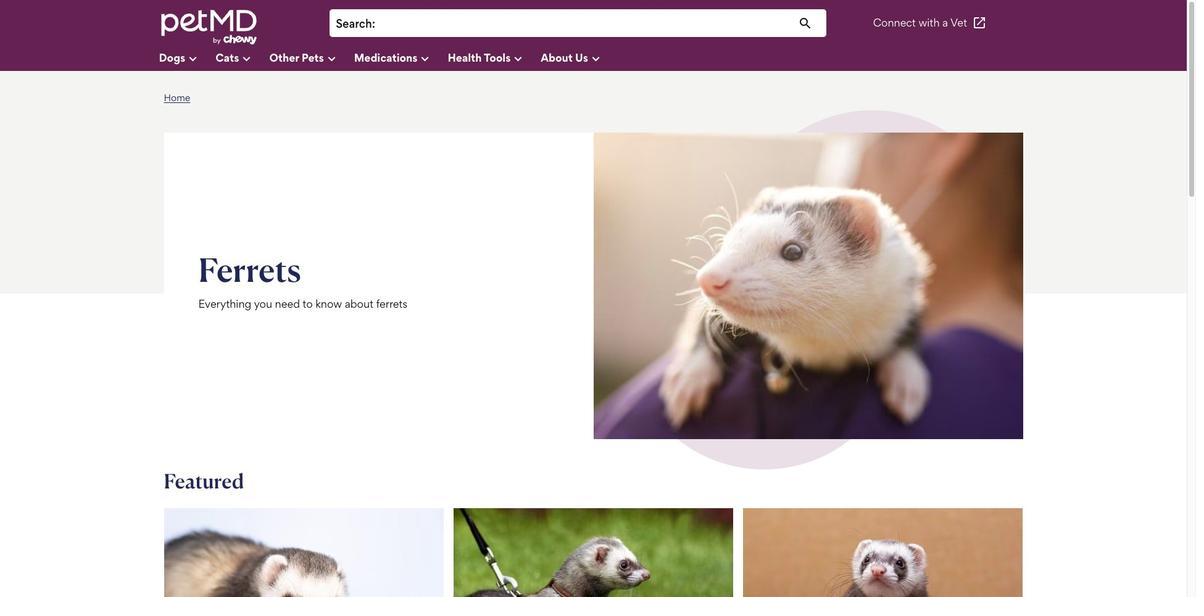 Task type: locate. For each thing, give the bounding box(es) containing it.
home link
[[164, 92, 190, 104]]

gray and white ferret sitting on a woman's shoulder at sunset image
[[594, 133, 1024, 440]]

cats
[[216, 51, 239, 64]]

search
[[336, 17, 372, 31]]

dogs button
[[159, 46, 216, 71]]

a
[[943, 16, 949, 29]]

other
[[270, 51, 299, 64]]

about
[[345, 298, 374, 311]]

with
[[919, 16, 940, 29]]

us
[[576, 51, 589, 64]]

other pets
[[270, 51, 324, 64]]

None text field
[[382, 15, 821, 32]]

health
[[448, 51, 482, 64]]

to
[[303, 298, 313, 311]]

dogs
[[159, 51, 185, 64]]

connect
[[874, 16, 917, 29]]

other pets button
[[270, 46, 354, 71]]

connect with a vet
[[874, 16, 968, 29]]



Task type: vqa. For each thing, say whether or not it's contained in the screenshot.
Us
yes



Task type: describe. For each thing, give the bounding box(es) containing it.
search :
[[336, 17, 376, 31]]

medications button
[[354, 46, 448, 71]]

health tools button
[[448, 46, 541, 71]]

pets
[[302, 51, 324, 64]]

know
[[316, 298, 342, 311]]

everything
[[199, 298, 252, 311]]

about us
[[541, 51, 589, 64]]

about us button
[[541, 46, 619, 71]]

vet
[[951, 16, 968, 29]]

health tools
[[448, 51, 511, 64]]

everything you need to know about ferrets
[[199, 298, 408, 311]]

you
[[254, 298, 272, 311]]

home
[[164, 92, 190, 104]]

about
[[541, 51, 573, 64]]

:
[[372, 17, 376, 31]]

ferrets
[[199, 249, 301, 290]]

cats button
[[216, 46, 270, 71]]

featured
[[164, 469, 244, 494]]

ferrets
[[377, 298, 408, 311]]

petmd home image
[[159, 8, 258, 46]]

need
[[275, 298, 300, 311]]

connect with a vet button
[[874, 8, 988, 38]]

medications
[[354, 51, 418, 64]]

tools
[[484, 51, 511, 64]]



